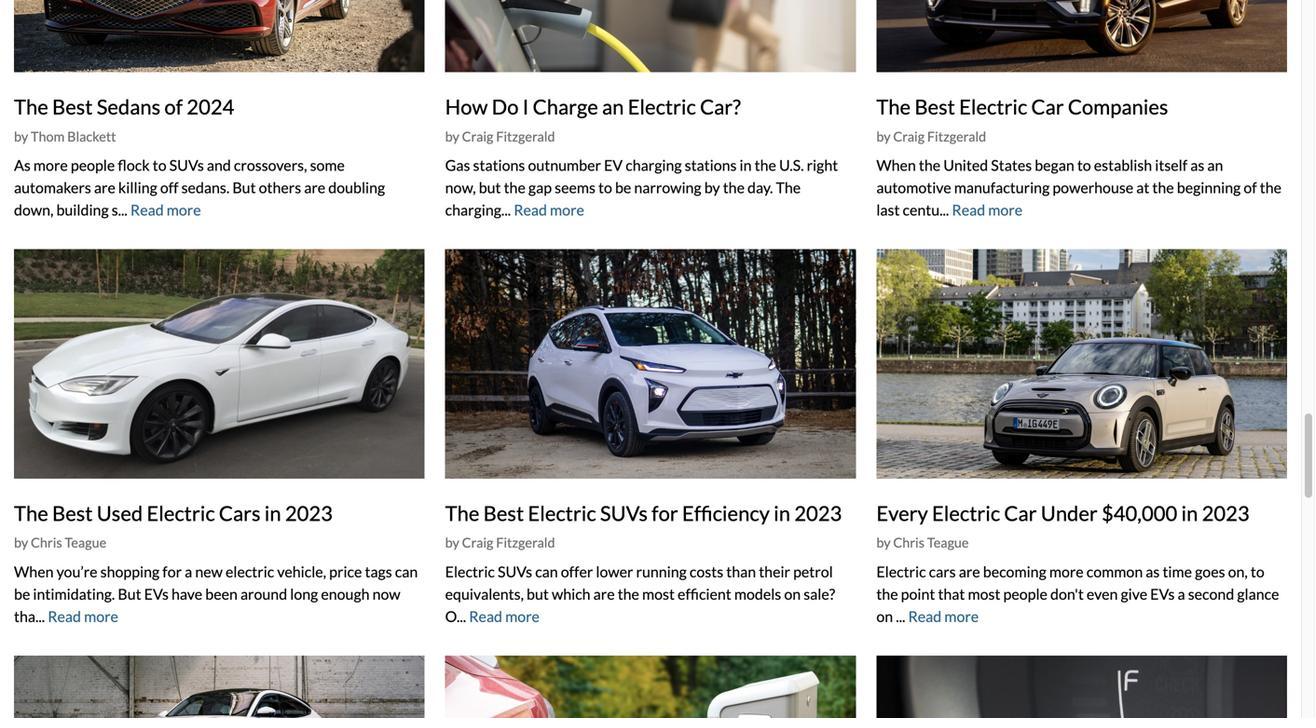 Task type: locate. For each thing, give the bounding box(es) containing it.
but left which
[[527, 585, 549, 603]]

1 teague from the left
[[65, 535, 106, 551]]

1 vertical spatial be
[[14, 585, 30, 603]]

by
[[14, 129, 28, 145], [445, 129, 460, 145], [877, 129, 891, 145], [704, 179, 720, 197], [14, 535, 28, 551], [445, 535, 460, 551], [877, 535, 891, 551]]

2 most from the left
[[968, 585, 1001, 603]]

0 horizontal spatial a
[[185, 563, 192, 581]]

read more link down off
[[130, 201, 201, 219]]

narrowing
[[634, 179, 702, 197]]

offer
[[561, 563, 593, 581]]

1 evs from the left
[[144, 585, 169, 603]]

1 horizontal spatial teague
[[927, 535, 969, 551]]

by craig fitzgerald up equivalents,
[[445, 535, 555, 551]]

more down manufacturing
[[988, 201, 1023, 219]]

beginning
[[1177, 179, 1241, 197]]

when inside "when you're shopping for a new electric vehicle, price tags can be intimidating. but evs have been around long enough now tha..."
[[14, 563, 54, 581]]

1 horizontal spatial be
[[615, 179, 631, 197]]

1 vertical spatial a
[[1178, 585, 1185, 603]]

0 horizontal spatial suvs
[[169, 156, 204, 174]]

states
[[991, 156, 1032, 174]]

1 by chris teague from the left
[[14, 535, 106, 551]]

0 horizontal spatial by chris teague
[[14, 535, 106, 551]]

1 horizontal spatial stations
[[685, 156, 737, 174]]

0 horizontal spatial 2023
[[285, 501, 333, 526]]

0 vertical spatial people
[[71, 156, 115, 174]]

when
[[877, 156, 916, 174], [14, 563, 54, 581]]

3 2023 from the left
[[1202, 501, 1250, 526]]

others
[[259, 179, 301, 197]]

most right that
[[968, 585, 1001, 603]]

by for the best sedans of 2024
[[14, 129, 28, 145]]

don't
[[1051, 585, 1084, 603]]

in
[[740, 156, 752, 174], [265, 501, 281, 526], [774, 501, 791, 526], [1182, 501, 1198, 526]]

car
[[1032, 95, 1064, 119], [1004, 501, 1037, 526]]

more
[[33, 156, 68, 174], [167, 201, 201, 219], [550, 201, 584, 219], [988, 201, 1023, 219], [1050, 563, 1084, 581], [84, 608, 118, 626], [505, 608, 540, 626], [945, 608, 979, 626]]

the best sedans of 2024 image
[[14, 0, 425, 72]]

powerhouse
[[1053, 179, 1134, 197]]

0 horizontal spatial most
[[642, 585, 675, 603]]

of right beginning
[[1244, 179, 1257, 197]]

more up don't
[[1050, 563, 1084, 581]]

are inside electric suvs can offer lower running costs than their petrol equivalents, but which are the most efficient models on sale? o...
[[594, 585, 615, 603]]

1 horizontal spatial most
[[968, 585, 1001, 603]]

best up equivalents,
[[484, 501, 524, 526]]

as
[[1191, 156, 1205, 174], [1146, 563, 1160, 581]]

most
[[642, 585, 675, 603], [968, 585, 1001, 603]]

2023 up the petrol on the right of the page
[[794, 501, 842, 526]]

can left offer
[[535, 563, 558, 581]]

in inside gas stations outnumber ev charging stations in the u.s. right now, but the gap seems to be narrowing by the day. the charging...
[[740, 156, 752, 174]]

best for the best electric car companies
[[915, 95, 955, 119]]

people down blackett
[[71, 156, 115, 174]]

0 vertical spatial on
[[784, 585, 801, 603]]

0 horizontal spatial evs
[[144, 585, 169, 603]]

by up gas
[[445, 129, 460, 145]]

can inside "when you're shopping for a new electric vehicle, price tags can be intimidating. but evs have been around long enough now tha..."
[[395, 563, 418, 581]]

0 horizontal spatial for
[[162, 563, 182, 581]]

the right at
[[1153, 179, 1174, 197]]

0 vertical spatial when
[[877, 156, 916, 174]]

teague up 'you're'
[[65, 535, 106, 551]]

to inside gas stations outnumber ev charging stations in the u.s. right now, but the gap seems to be narrowing by the day. the charging...
[[599, 179, 612, 197]]

most inside electric cars are becoming more common as time goes on, to the point that most people don't even give evs a second glance on ...
[[968, 585, 1001, 603]]

read more link down equivalents,
[[469, 608, 540, 626]]

to up off
[[153, 156, 166, 174]]

read more link for car
[[952, 201, 1023, 219]]

the best sedans of 2024
[[14, 95, 234, 119]]

the left gap
[[504, 179, 526, 197]]

0 vertical spatial for
[[652, 501, 678, 526]]

be up tha...
[[14, 585, 30, 603]]

read more link down gap
[[514, 201, 584, 219]]

read more
[[130, 201, 201, 219], [514, 201, 584, 219], [952, 201, 1023, 219], [48, 608, 118, 626], [469, 608, 540, 626], [908, 608, 979, 626]]

but inside as more people flock to suvs and crossovers, some automakers are killing off sedans. but others are doubling down, building s...
[[232, 179, 256, 197]]

ev
[[604, 156, 623, 174]]

evs
[[144, 585, 169, 603], [1151, 585, 1175, 603]]

by left "thom"
[[14, 129, 28, 145]]

are up s...
[[94, 179, 115, 197]]

now,
[[445, 179, 476, 197]]

1 vertical spatial but
[[527, 585, 549, 603]]

1 horizontal spatial by chris teague
[[877, 535, 969, 551]]

chris for every
[[893, 535, 925, 551]]

0 horizontal spatial be
[[14, 585, 30, 603]]

1 horizontal spatial suvs
[[498, 563, 532, 581]]

in up day.
[[740, 156, 752, 174]]

1 horizontal spatial chris
[[893, 535, 925, 551]]

1 vertical spatial as
[[1146, 563, 1160, 581]]

evs inside electric cars are becoming more common as time goes on, to the point that most people don't even give evs a second glance on ...
[[1151, 585, 1175, 603]]

the best electric car companies link
[[877, 95, 1169, 119]]

be inside "when you're shopping for a new electric vehicle, price tags can be intimidating. but evs have been around long enough now tha..."
[[14, 585, 30, 603]]

second
[[1188, 585, 1235, 603]]

stations right gas
[[473, 156, 525, 174]]

1 horizontal spatial but
[[527, 585, 549, 603]]

doubling
[[328, 179, 385, 197]]

the up equivalents,
[[445, 501, 480, 526]]

as
[[14, 156, 31, 174]]

0 vertical spatial be
[[615, 179, 631, 197]]

2 can from the left
[[535, 563, 558, 581]]

the up automotive
[[877, 95, 911, 119]]

read more link down manufacturing
[[952, 201, 1023, 219]]

1 horizontal spatial people
[[1004, 585, 1048, 603]]

2 evs from the left
[[1151, 585, 1175, 603]]

electric
[[226, 563, 274, 581]]

1 most from the left
[[642, 585, 675, 603]]

the
[[755, 156, 776, 174], [919, 156, 941, 174], [504, 179, 526, 197], [723, 179, 745, 197], [1153, 179, 1174, 197], [1260, 179, 1282, 197], [618, 585, 639, 603], [877, 585, 898, 603]]

1 vertical spatial an
[[1208, 156, 1223, 174]]

0 vertical spatial a
[[185, 563, 192, 581]]

best left used
[[52, 501, 93, 526]]

1 vertical spatial when
[[14, 563, 54, 581]]

as inside the when the united states began to establish itself as an automotive manufacturing powerhouse at the beginning of the last centu...
[[1191, 156, 1205, 174]]

centu...
[[903, 201, 949, 219]]

suvs up off
[[169, 156, 204, 174]]

0 vertical spatial but
[[232, 179, 256, 197]]

as left time
[[1146, 563, 1160, 581]]

1 horizontal spatial an
[[1208, 156, 1223, 174]]

2 chris from the left
[[893, 535, 925, 551]]

off
[[160, 179, 179, 197]]

2 horizontal spatial 2023
[[1202, 501, 1250, 526]]

their
[[759, 563, 791, 581]]

0 horizontal spatial but
[[479, 179, 501, 197]]

a left new
[[185, 563, 192, 581]]

when up automotive
[[877, 156, 916, 174]]

craig down how
[[462, 129, 494, 145]]

chris down every
[[893, 535, 925, 551]]

fitzgerald up united
[[927, 129, 986, 145]]

0 horizontal spatial can
[[395, 563, 418, 581]]

the up ... at the bottom right
[[877, 585, 898, 603]]

1 vertical spatial on
[[877, 608, 893, 626]]

0 horizontal spatial as
[[1146, 563, 1160, 581]]

outnumber
[[528, 156, 601, 174]]

read more down off
[[130, 201, 201, 219]]

0 horizontal spatial an
[[602, 95, 624, 119]]

read down killing
[[130, 201, 164, 219]]

when inside the when the united states began to establish itself as an automotive manufacturing powerhouse at the beginning of the last centu...
[[877, 156, 916, 174]]

but down crossovers,
[[232, 179, 256, 197]]

every electric car under $40,000 in 2023
[[877, 501, 1250, 526]]

more down intimidating.
[[84, 608, 118, 626]]

car up the 'began'
[[1032, 95, 1064, 119]]

0 horizontal spatial chris
[[31, 535, 62, 551]]

by up equivalents,
[[445, 535, 460, 551]]

read more down manufacturing
[[952, 201, 1023, 219]]

by craig fitzgerald up united
[[877, 129, 986, 145]]

when you're shopping for a new electric vehicle, price tags can be intimidating. but evs have been around long enough now tha...
[[14, 563, 418, 626]]

more up automakers
[[33, 156, 68, 174]]

1 vertical spatial of
[[1244, 179, 1257, 197]]

as inside electric cars are becoming more common as time goes on, to the point that most people don't even give evs a second glance on ...
[[1146, 563, 1160, 581]]

can right 'tags'
[[395, 563, 418, 581]]

1 vertical spatial for
[[162, 563, 182, 581]]

read down point in the right of the page
[[908, 608, 942, 626]]

but inside gas stations outnumber ev charging stations in the u.s. right now, but the gap seems to be narrowing by the day. the charging...
[[479, 179, 501, 197]]

best up by thom blackett
[[52, 95, 93, 119]]

more down equivalents,
[[505, 608, 540, 626]]

efficient
[[678, 585, 732, 603]]

by for every electric car under $40,000 in 2023
[[877, 535, 891, 551]]

1 horizontal spatial when
[[877, 156, 916, 174]]

read more down equivalents,
[[469, 608, 540, 626]]

the inside gas stations outnumber ev charging stations in the u.s. right now, but the gap seems to be narrowing by the day. the charging...
[[776, 179, 801, 197]]

but inside electric suvs can offer lower running costs than their petrol equivalents, but which are the most efficient models on sale? o...
[[527, 585, 549, 603]]

1 2023 from the left
[[285, 501, 333, 526]]

0 vertical spatial suvs
[[169, 156, 204, 174]]

read more for electric
[[48, 608, 118, 626]]

evs down time
[[1151, 585, 1175, 603]]

but
[[232, 179, 256, 197], [118, 585, 141, 603]]

tags
[[365, 563, 392, 581]]

read for the best sedans of 2024
[[130, 201, 164, 219]]

united
[[944, 156, 988, 174]]

0 horizontal spatial but
[[118, 585, 141, 603]]

1 chris from the left
[[31, 535, 62, 551]]

most down running
[[642, 585, 675, 603]]

give
[[1121, 585, 1148, 603]]

by up tha...
[[14, 535, 28, 551]]

are down lower
[[594, 585, 615, 603]]

craig
[[462, 129, 494, 145], [893, 129, 925, 145], [462, 535, 494, 551]]

0 vertical spatial of
[[164, 95, 183, 119]]

the left used
[[14, 501, 48, 526]]

suvs inside electric suvs can offer lower running costs than their petrol equivalents, but which are the most efficient models on sale? o...
[[498, 563, 532, 581]]

read more link down intimidating.
[[48, 608, 118, 626]]

2 2023 from the left
[[794, 501, 842, 526]]

the down lower
[[618, 585, 639, 603]]

2023 up vehicle,
[[285, 501, 333, 526]]

people
[[71, 156, 115, 174], [1004, 585, 1048, 603]]

charging...
[[445, 201, 511, 219]]

evs left have
[[144, 585, 169, 603]]

read more link for charge
[[514, 201, 584, 219]]

to down ev
[[599, 179, 612, 197]]

0 vertical spatial an
[[602, 95, 624, 119]]

1 horizontal spatial 2023
[[794, 501, 842, 526]]

1 horizontal spatial can
[[535, 563, 558, 581]]

stations
[[473, 156, 525, 174], [685, 156, 737, 174]]

by chris teague up cars
[[877, 535, 969, 551]]

for
[[652, 501, 678, 526], [162, 563, 182, 581]]

read more for car
[[952, 201, 1023, 219]]

1 horizontal spatial a
[[1178, 585, 1185, 603]]

in right $40,000
[[1182, 501, 1198, 526]]

be
[[615, 179, 631, 197], [14, 585, 30, 603]]

stations up narrowing
[[685, 156, 737, 174]]

1 horizontal spatial of
[[1244, 179, 1257, 197]]

1 horizontal spatial on
[[877, 608, 893, 626]]

suvs inside as more people flock to suvs and crossovers, some automakers are killing off sedans. but others are doubling down, building s...
[[169, 156, 204, 174]]

teague up cars
[[927, 535, 969, 551]]

best
[[52, 95, 93, 119], [915, 95, 955, 119], [52, 501, 93, 526], [484, 501, 524, 526]]

read more link
[[130, 201, 201, 219], [514, 201, 584, 219], [952, 201, 1023, 219], [48, 608, 118, 626], [469, 608, 540, 626], [908, 608, 979, 626]]

read more down intimidating.
[[48, 608, 118, 626]]

on
[[784, 585, 801, 603], [877, 608, 893, 626]]

around
[[240, 585, 287, 603]]

...
[[896, 608, 906, 626]]

equivalents,
[[445, 585, 524, 603]]

by chris teague up 'you're'
[[14, 535, 106, 551]]

can inside electric suvs can offer lower running costs than their petrol equivalents, but which are the most efficient models on sale? o...
[[535, 563, 558, 581]]

the best used electric cars in 2023 link
[[14, 501, 333, 526]]

the best electric suvs for efficiency in 2023 image
[[445, 250, 856, 479]]

by craig fitzgerald
[[445, 129, 555, 145], [877, 129, 986, 145], [445, 535, 555, 551]]

read
[[130, 201, 164, 219], [514, 201, 547, 219], [952, 201, 986, 219], [48, 608, 81, 626], [469, 608, 502, 626], [908, 608, 942, 626]]

1 horizontal spatial evs
[[1151, 585, 1175, 603]]

the best used electric cars in 2023 image
[[14, 250, 425, 479]]

best up united
[[915, 95, 955, 119]]

1 horizontal spatial but
[[232, 179, 256, 197]]

0 vertical spatial as
[[1191, 156, 1205, 174]]

even
[[1087, 585, 1118, 603]]

for up running
[[652, 501, 678, 526]]

car left under
[[1004, 501, 1037, 526]]

but inside "when you're shopping for a new electric vehicle, price tags can be intimidating. but evs have been around long enough now tha..."
[[118, 585, 141, 603]]

suvs up equivalents,
[[498, 563, 532, 581]]

a inside "when you're shopping for a new electric vehicle, price tags can be intimidating. but evs have been around long enough now tha..."
[[185, 563, 192, 581]]

suvs
[[169, 156, 204, 174], [600, 501, 648, 526], [498, 563, 532, 581]]

read more link down that
[[908, 608, 979, 626]]

have
[[172, 585, 202, 603]]

read for the best electric car companies
[[952, 201, 986, 219]]

read for every electric car under $40,000 in 2023
[[908, 608, 942, 626]]

electric
[[628, 95, 696, 119], [959, 95, 1028, 119], [147, 501, 215, 526], [528, 501, 596, 526], [932, 501, 1000, 526], [445, 563, 495, 581], [877, 563, 926, 581]]

0 vertical spatial but
[[479, 179, 501, 197]]

suvs up lower
[[600, 501, 648, 526]]

electric up equivalents,
[[445, 563, 495, 581]]

on left ... at the bottom right
[[877, 608, 893, 626]]

but up charging...
[[479, 179, 501, 197]]

1 vertical spatial but
[[118, 585, 141, 603]]

are
[[94, 179, 115, 197], [304, 179, 326, 197], [959, 563, 980, 581], [594, 585, 615, 603]]

are right cars
[[959, 563, 980, 581]]

electric up point in the right of the page
[[877, 563, 926, 581]]

down,
[[14, 201, 54, 219]]

last
[[877, 201, 900, 219]]

an right charge
[[602, 95, 624, 119]]

2023
[[285, 501, 333, 526], [794, 501, 842, 526], [1202, 501, 1250, 526]]

but for do
[[479, 179, 501, 197]]

more down seems
[[550, 201, 584, 219]]

by for the best electric suvs for efficiency in 2023
[[445, 535, 460, 551]]

be down ev
[[615, 179, 631, 197]]

fitzgerald up equivalents,
[[496, 535, 555, 551]]

on left sale?
[[784, 585, 801, 603]]

petrol
[[793, 563, 833, 581]]

$40,000
[[1102, 501, 1178, 526]]

1 can from the left
[[395, 563, 418, 581]]

charging
[[626, 156, 682, 174]]

the best used electric cars in 2023
[[14, 501, 333, 526]]

most inside electric suvs can offer lower running costs than their petrol equivalents, but which are the most efficient models on sale? o...
[[642, 585, 675, 603]]

craig up automotive
[[893, 129, 925, 145]]

0 horizontal spatial stations
[[473, 156, 525, 174]]

of inside the when the united states began to establish itself as an automotive manufacturing powerhouse at the beginning of the last centu...
[[1244, 179, 1257, 197]]

to up powerhouse
[[1078, 156, 1091, 174]]

2024
[[187, 95, 234, 119]]

the up "thom"
[[14, 95, 48, 119]]

crossovers,
[[234, 156, 307, 174]]

2023 for the best used electric cars in 2023
[[285, 501, 333, 526]]

itself
[[1155, 156, 1188, 174]]

best for the best electric suvs for efficiency in 2023
[[484, 501, 524, 526]]

2 teague from the left
[[927, 535, 969, 551]]

to inside electric cars are becoming more common as time goes on, to the point that most people don't even give evs a second glance on ...
[[1251, 563, 1265, 581]]

read more down that
[[908, 608, 979, 626]]

when for the best electric car companies
[[877, 156, 916, 174]]

2 vertical spatial suvs
[[498, 563, 532, 581]]

by right narrowing
[[704, 179, 720, 197]]

read down intimidating.
[[48, 608, 81, 626]]

2 horizontal spatial suvs
[[600, 501, 648, 526]]

of
[[164, 95, 183, 119], [1244, 179, 1257, 197]]

electric up cars
[[932, 501, 1000, 526]]

by down every
[[877, 535, 891, 551]]

killing
[[118, 179, 157, 197]]

the down u.s.
[[776, 179, 801, 197]]

1 vertical spatial people
[[1004, 585, 1048, 603]]

gap
[[529, 179, 552, 197]]

more down off
[[167, 201, 201, 219]]

1 horizontal spatial as
[[1191, 156, 1205, 174]]

of left 2024
[[164, 95, 183, 119]]

read more for charge
[[514, 201, 584, 219]]

chris up 'you're'
[[31, 535, 62, 551]]

people down becoming
[[1004, 585, 1048, 603]]

0 horizontal spatial on
[[784, 585, 801, 603]]

when left 'you're'
[[14, 563, 54, 581]]

0 horizontal spatial people
[[71, 156, 115, 174]]

2 by chris teague from the left
[[877, 535, 969, 551]]

0 horizontal spatial teague
[[65, 535, 106, 551]]

gas
[[445, 156, 470, 174]]

0 horizontal spatial when
[[14, 563, 54, 581]]

do
[[492, 95, 519, 119]]



Task type: vqa. For each thing, say whether or not it's contained in the screenshot.
Your within the You're pre-qualified for auto financing from one of our participating lenders. Your offer can be used to purchase vehicles sold by dealers who work with the participating lender(s) you're pre-qualified with.
no



Task type: describe. For each thing, give the bounding box(es) containing it.
every electric car under $40,000 in 2023 image
[[877, 250, 1287, 479]]

read more for under
[[908, 608, 979, 626]]

u.s.
[[779, 156, 804, 174]]

now
[[373, 585, 401, 603]]

running
[[636, 563, 687, 581]]

cars
[[219, 501, 261, 526]]

by for the best used electric cars in 2023
[[14, 535, 28, 551]]

car?
[[700, 95, 741, 119]]

building
[[56, 201, 109, 219]]

automakers
[[14, 179, 91, 197]]

teague for best
[[65, 535, 106, 551]]

the up day.
[[755, 156, 776, 174]]

chris for the
[[31, 535, 62, 551]]

by inside gas stations outnumber ev charging stations in the u.s. right now, but the gap seems to be narrowing by the day. the charging...
[[704, 179, 720, 197]]

by craig fitzgerald for the best electric suvs for efficiency in 2023
[[445, 535, 555, 551]]

fitzgerald for suvs
[[496, 535, 555, 551]]

more inside as more people flock to suvs and crossovers, some automakers are killing off sedans. but others are doubling down, building s...
[[33, 156, 68, 174]]

at
[[1137, 179, 1150, 197]]

how do i charge an electric car? image
[[445, 0, 856, 72]]

electric left car?
[[628, 95, 696, 119]]

be inside gas stations outnumber ev charging stations in the u.s. right now, but the gap seems to be narrowing by the day. the charging...
[[615, 179, 631, 197]]

long
[[290, 585, 318, 603]]

every
[[877, 501, 928, 526]]

right
[[807, 156, 838, 174]]

read for the best electric suvs for efficiency in 2023
[[469, 608, 502, 626]]

for inside "when you're shopping for a new electric vehicle, price tags can be intimidating. but evs have been around long enough now tha..."
[[162, 563, 182, 581]]

fitzgerald for charge
[[496, 129, 555, 145]]

you're
[[56, 563, 97, 581]]

evs inside "when you're shopping for a new electric vehicle, price tags can be intimidating. but evs have been around long enough now tha..."
[[144, 585, 169, 603]]

tha...
[[14, 608, 45, 626]]

the for the best electric car companies
[[877, 95, 911, 119]]

read more link for suvs
[[469, 608, 540, 626]]

by chris teague for best
[[14, 535, 106, 551]]

how much does it cost to charge an electric car? image
[[877, 656, 1287, 719]]

used
[[97, 501, 143, 526]]

when for the best used electric cars in 2023
[[14, 563, 54, 581]]

craig for how do i charge an electric car?
[[462, 129, 494, 145]]

the best electric cars of 2023 image
[[14, 656, 425, 719]]

the inside electric suvs can offer lower running costs than their petrol equivalents, but which are the most efficient models on sale? o...
[[618, 585, 639, 603]]

the for the best electric suvs for efficiency in 2023
[[445, 501, 480, 526]]

the best electric car companies image
[[877, 0, 1287, 72]]

glance
[[1237, 585, 1279, 603]]

the inside electric cars are becoming more common as time goes on, to the point that most people don't even give evs a second glance on ...
[[877, 585, 898, 603]]

the best electric suvs for efficiency in 2023 link
[[445, 501, 842, 526]]

every electric car under $40,000 in 2023 link
[[877, 501, 1250, 526]]

lower
[[596, 563, 633, 581]]

automotive
[[877, 179, 952, 197]]

to inside the when the united states began to establish itself as an automotive manufacturing powerhouse at the beginning of the last centu...
[[1078, 156, 1091, 174]]

best for the best used electric cars in 2023
[[52, 501, 93, 526]]

by craig fitzgerald for how do i charge an electric car?
[[445, 129, 555, 145]]

by for how do i charge an electric car?
[[445, 129, 460, 145]]

sedans
[[97, 95, 161, 119]]

how
[[445, 95, 488, 119]]

how do i charge an electric car?
[[445, 95, 741, 119]]

more for the best sedans of 2024
[[167, 201, 201, 219]]

shopping
[[100, 563, 160, 581]]

in right cars
[[265, 501, 281, 526]]

1 horizontal spatial for
[[652, 501, 678, 526]]

craig for the best electric car companies
[[893, 129, 925, 145]]

under
[[1041, 501, 1098, 526]]

more for how do i charge an electric car?
[[550, 201, 584, 219]]

the best electric car companies
[[877, 95, 1169, 119]]

in right efficiency
[[774, 501, 791, 526]]

the left day.
[[723, 179, 745, 197]]

2023 for every electric car under $40,000 in 2023
[[1202, 501, 1250, 526]]

as more people flock to suvs and crossovers, some automakers are killing off sedans. but others are doubling down, building s...
[[14, 156, 385, 219]]

establish
[[1094, 156, 1152, 174]]

when the united states began to establish itself as an automotive manufacturing powerhouse at the beginning of the last centu...
[[877, 156, 1282, 219]]

the for the best used electric cars in 2023
[[14, 501, 48, 526]]

electric left cars
[[147, 501, 215, 526]]

electric cars are becoming more common as time goes on, to the point that most people don't even give evs a second glance on ...
[[877, 563, 1279, 626]]

models
[[734, 585, 781, 603]]

companies
[[1068, 95, 1169, 119]]

electric up 'states'
[[959, 95, 1028, 119]]

the right beginning
[[1260, 179, 1282, 197]]

1 vertical spatial car
[[1004, 501, 1037, 526]]

are inside electric cars are becoming more common as time goes on, to the point that most people don't even give evs a second glance on ...
[[959, 563, 980, 581]]

sale?
[[804, 585, 835, 603]]

costs
[[690, 563, 724, 581]]

manufacturing
[[954, 179, 1050, 197]]

day.
[[748, 179, 773, 197]]

read more link for electric
[[48, 608, 118, 626]]

the up automotive
[[919, 156, 941, 174]]

read more link for under
[[908, 608, 979, 626]]

cars
[[929, 563, 956, 581]]

enough
[[321, 585, 370, 603]]

which
[[552, 585, 591, 603]]

new
[[195, 563, 223, 581]]

i
[[523, 95, 529, 119]]

charge
[[533, 95, 598, 119]]

to inside as more people flock to suvs and crossovers, some automakers are killing off sedans. but others are doubling down, building s...
[[153, 156, 166, 174]]

the for the best sedans of 2024
[[14, 95, 48, 119]]

some
[[310, 156, 345, 174]]

by chris teague for electric
[[877, 535, 969, 551]]

common
[[1087, 563, 1143, 581]]

buying a used electric vehicle image
[[445, 656, 856, 719]]

electric up offer
[[528, 501, 596, 526]]

teague for electric
[[927, 535, 969, 551]]

electric inside electric cars are becoming more common as time goes on, to the point that most people don't even give evs a second glance on ...
[[877, 563, 926, 581]]

vehicle,
[[277, 563, 326, 581]]

that
[[938, 585, 965, 603]]

people inside as more people flock to suvs and crossovers, some automakers are killing off sedans. but others are doubling down, building s...
[[71, 156, 115, 174]]

on,
[[1228, 563, 1248, 581]]

more for the best electric suvs for efficiency in 2023
[[505, 608, 540, 626]]

by thom blackett
[[14, 129, 116, 145]]

by for the best electric car companies
[[877, 129, 891, 145]]

read for how do i charge an electric car?
[[514, 201, 547, 219]]

1 vertical spatial suvs
[[600, 501, 648, 526]]

seems
[[555, 179, 596, 197]]

electric inside electric suvs can offer lower running costs than their petrol equivalents, but which are the most efficient models on sale? o...
[[445, 563, 495, 581]]

read more link for of
[[130, 201, 201, 219]]

craig for the best electric suvs for efficiency in 2023
[[462, 535, 494, 551]]

the best sedans of 2024 link
[[14, 95, 234, 119]]

an inside the when the united states began to establish itself as an automotive manufacturing powerhouse at the beginning of the last centu...
[[1208, 156, 1223, 174]]

more for the best used electric cars in 2023
[[84, 608, 118, 626]]

flock
[[118, 156, 150, 174]]

more for every electric car under $40,000 in 2023
[[945, 608, 979, 626]]

0 horizontal spatial of
[[164, 95, 183, 119]]

by craig fitzgerald for the best electric car companies
[[877, 129, 986, 145]]

becoming
[[983, 563, 1047, 581]]

intimidating.
[[33, 585, 115, 603]]

best for the best sedans of 2024
[[52, 95, 93, 119]]

on inside electric suvs can offer lower running costs than their petrol equivalents, but which are the most efficient models on sale? o...
[[784, 585, 801, 603]]

on inside electric cars are becoming more common as time goes on, to the point that most people don't even give evs a second glance on ...
[[877, 608, 893, 626]]

began
[[1035, 156, 1075, 174]]

price
[[329, 563, 362, 581]]

and
[[207, 156, 231, 174]]

1 stations from the left
[[473, 156, 525, 174]]

are down some at the left of the page
[[304, 179, 326, 197]]

point
[[901, 585, 935, 603]]

0 vertical spatial car
[[1032, 95, 1064, 119]]

o...
[[445, 608, 466, 626]]

people inside electric cars are becoming more common as time goes on, to the point that most people don't even give evs a second glance on ...
[[1004, 585, 1048, 603]]

gas stations outnumber ev charging stations in the u.s. right now, but the gap seems to be narrowing by the day. the charging...
[[445, 156, 838, 219]]

the best electric suvs for efficiency in 2023
[[445, 501, 842, 526]]

2 stations from the left
[[685, 156, 737, 174]]

read more for suvs
[[469, 608, 540, 626]]

been
[[205, 585, 238, 603]]

read more for of
[[130, 201, 201, 219]]

more inside electric cars are becoming more common as time goes on, to the point that most people don't even give evs a second glance on ...
[[1050, 563, 1084, 581]]

a inside electric cars are becoming more common as time goes on, to the point that most people don't even give evs a second glance on ...
[[1178, 585, 1185, 603]]

read for the best used electric cars in 2023
[[48, 608, 81, 626]]

fitzgerald for car
[[927, 129, 986, 145]]

goes
[[1195, 563, 1225, 581]]

but for best
[[527, 585, 549, 603]]

sedans.
[[181, 179, 230, 197]]

more for the best electric car companies
[[988, 201, 1023, 219]]

blackett
[[67, 129, 116, 145]]

how do i charge an electric car? link
[[445, 95, 741, 119]]



